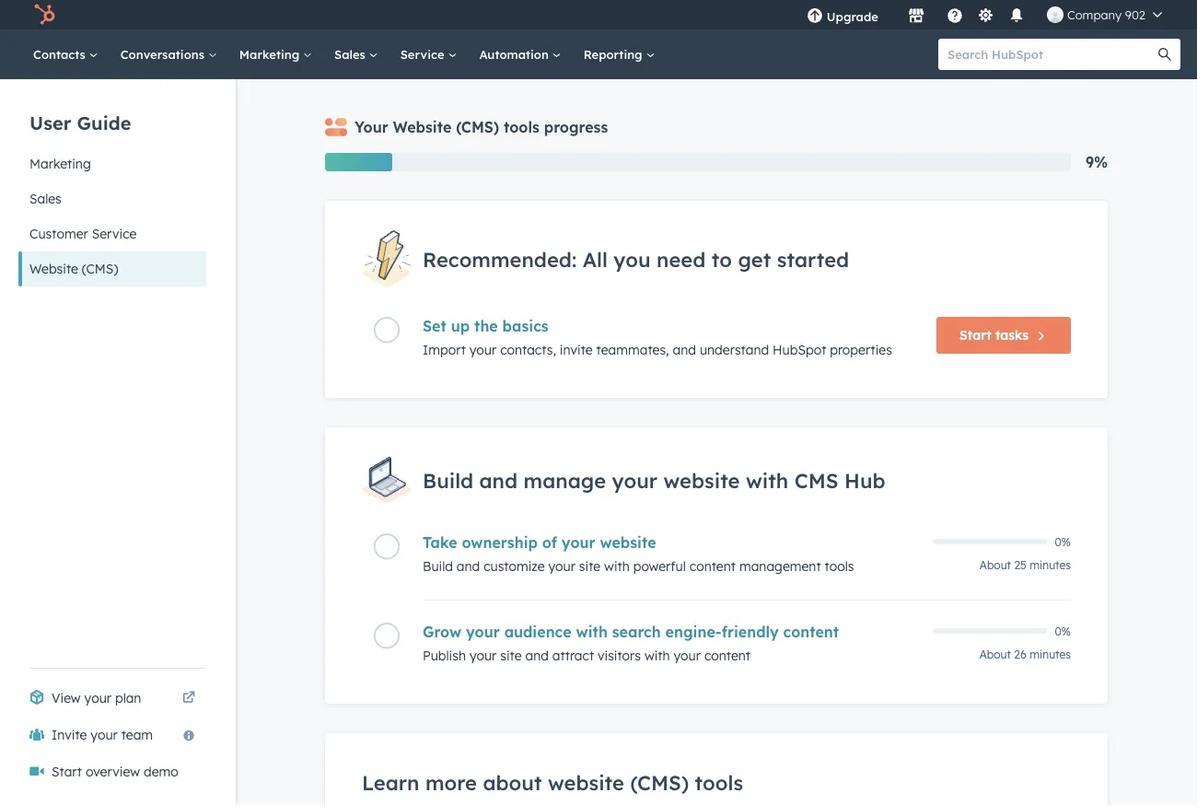 Task type: describe. For each thing, give the bounding box(es) containing it.
take
[[423, 533, 457, 552]]

customize
[[484, 558, 545, 574]]

26
[[1014, 648, 1027, 661]]

minutes for grow your audience with search engine-friendly content
[[1030, 648, 1071, 661]]

contacts link
[[22, 29, 109, 79]]

your right publish
[[470, 648, 497, 664]]

your left the plan
[[84, 690, 111, 706]]

visitors
[[598, 648, 641, 664]]

your website (cms) tools progress
[[355, 118, 608, 136]]

content inside take ownership of your website build and customize your site with powerful content management tools
[[690, 558, 736, 574]]

company
[[1067, 7, 1122, 22]]

your down engine-
[[674, 648, 701, 664]]

site inside grow your audience with search engine-friendly content publish your site and attract visitors with your content
[[500, 648, 522, 664]]

guide
[[77, 111, 131, 134]]

sales inside sales button
[[29, 191, 62, 207]]

site inside take ownership of your website build and customize your site with powerful content management tools
[[579, 558, 601, 574]]

1 build from the top
[[423, 468, 473, 493]]

about 26 minutes
[[980, 648, 1071, 661]]

started
[[777, 246, 849, 272]]

contacts,
[[500, 342, 556, 358]]

notifications image
[[1009, 8, 1025, 25]]

learn more about website (cms) tools
[[362, 770, 743, 795]]

plan
[[115, 690, 141, 706]]

invite your team
[[52, 727, 153, 743]]

website for manage
[[664, 468, 740, 493]]

view your plan link
[[18, 680, 206, 717]]

overview
[[86, 764, 140, 780]]

about 25 minutes
[[980, 558, 1071, 572]]

learn
[[362, 770, 420, 795]]

reporting link
[[573, 29, 666, 79]]

customer service button
[[18, 216, 206, 251]]

start overview demo
[[52, 764, 178, 780]]

service inside button
[[92, 226, 137, 242]]

view
[[52, 690, 81, 706]]

search
[[612, 623, 661, 641]]

902
[[1125, 7, 1146, 22]]

grow your audience with search engine-friendly content publish your site and attract visitors with your content
[[423, 623, 839, 664]]

you
[[614, 246, 651, 272]]

help button
[[939, 0, 971, 29]]

(cms) inside button
[[82, 261, 118, 277]]

demo
[[144, 764, 178, 780]]

manage
[[524, 468, 606, 493]]

tools inside take ownership of your website build and customize your site with powerful content management tools
[[825, 558, 854, 574]]

publish
[[423, 648, 466, 664]]

build and manage your website with cms hub
[[423, 468, 886, 493]]

settings image
[[978, 8, 994, 24]]

grow your audience with search engine-friendly content button
[[423, 623, 922, 641]]

and inside set up the basics import your contacts, invite teammates, and understand hubspot properties
[[673, 342, 696, 358]]

hubspot image
[[33, 4, 55, 26]]

understand
[[700, 342, 769, 358]]

invite
[[52, 727, 87, 743]]

notifications button
[[1001, 0, 1032, 29]]

with down grow your audience with search engine-friendly content button
[[645, 648, 670, 664]]

take ownership of your website button
[[423, 533, 922, 552]]

website for of
[[600, 533, 656, 552]]

get
[[738, 246, 771, 272]]

start overview demo link
[[18, 753, 206, 790]]

your website (cms) tools progress progress bar
[[325, 153, 392, 171]]

powerful
[[633, 558, 686, 574]]

menu containing company 902
[[794, 0, 1175, 29]]

sales link
[[323, 29, 389, 79]]

with left the "cms"
[[746, 468, 789, 493]]

start tasks
[[960, 327, 1029, 343]]

your right grow
[[466, 623, 500, 641]]

2 vertical spatial content
[[705, 648, 751, 664]]

Search HubSpot search field
[[939, 39, 1164, 70]]

set
[[423, 317, 447, 335]]

the
[[474, 317, 498, 335]]

your inside button
[[91, 727, 118, 743]]

more
[[426, 770, 477, 795]]

friendly
[[722, 623, 779, 641]]

search button
[[1150, 39, 1181, 70]]

hubspot link
[[22, 4, 69, 26]]

0 vertical spatial website
[[393, 118, 452, 136]]

to
[[712, 246, 732, 272]]

all
[[583, 246, 608, 272]]

cms
[[795, 468, 839, 493]]

customer
[[29, 226, 88, 242]]

your right of
[[562, 533, 596, 552]]

1 vertical spatial content
[[783, 623, 839, 641]]

user guide
[[29, 111, 131, 134]]

of
[[542, 533, 557, 552]]

0% for grow your audience with search engine-friendly content
[[1055, 624, 1071, 638]]

set up the basics button
[[423, 317, 922, 335]]

start for start overview demo
[[52, 764, 82, 780]]

audience
[[504, 623, 572, 641]]

tasks
[[996, 327, 1029, 343]]

marketing link
[[228, 29, 323, 79]]

0 vertical spatial marketing
[[239, 47, 303, 62]]

0% for take ownership of your website
[[1055, 535, 1071, 549]]

about for grow your audience with search engine-friendly content
[[980, 648, 1011, 661]]



Task type: vqa. For each thing, say whether or not it's contained in the screenshot.
the right Service
yes



Task type: locate. For each thing, give the bounding box(es) containing it.
marketplaces button
[[897, 0, 936, 29]]

sales up your
[[334, 47, 369, 62]]

0 vertical spatial minutes
[[1030, 558, 1071, 572]]

company 902
[[1067, 7, 1146, 22]]

service down sales button
[[92, 226, 137, 242]]

website up take ownership of your website button
[[664, 468, 740, 493]]

conversations link
[[109, 29, 228, 79]]

marketplaces image
[[908, 8, 925, 25]]

0 horizontal spatial (cms)
[[82, 261, 118, 277]]

and down "take"
[[457, 558, 480, 574]]

your down of
[[549, 558, 576, 574]]

0 vertical spatial website
[[664, 468, 740, 493]]

start left tasks
[[960, 327, 992, 343]]

0 vertical spatial sales
[[334, 47, 369, 62]]

your
[[355, 118, 389, 136]]

0 vertical spatial service
[[400, 47, 448, 62]]

site left powerful
[[579, 558, 601, 574]]

engine-
[[666, 623, 722, 641]]

sales up customer
[[29, 191, 62, 207]]

content down take ownership of your website button
[[690, 558, 736, 574]]

0 vertical spatial content
[[690, 558, 736, 574]]

minutes right 25
[[1030, 558, 1071, 572]]

0 vertical spatial (cms)
[[456, 118, 499, 136]]

2 horizontal spatial tools
[[825, 558, 854, 574]]

0 horizontal spatial site
[[500, 648, 522, 664]]

properties
[[830, 342, 892, 358]]

invite
[[560, 342, 593, 358]]

0 horizontal spatial website
[[29, 261, 78, 277]]

take ownership of your website build and customize your site with powerful content management tools
[[423, 533, 854, 574]]

content right friendly
[[783, 623, 839, 641]]

import
[[423, 342, 466, 358]]

customer service
[[29, 226, 137, 242]]

website up powerful
[[600, 533, 656, 552]]

about for take ownership of your website
[[980, 558, 1011, 572]]

with left powerful
[[604, 558, 630, 574]]

0 vertical spatial start
[[960, 327, 992, 343]]

recommended:
[[423, 246, 577, 272]]

link opens in a new window image
[[182, 687, 195, 709]]

search image
[[1159, 48, 1172, 61]]

1 vertical spatial website
[[600, 533, 656, 552]]

grow
[[423, 623, 462, 641]]

0 vertical spatial tools
[[504, 118, 540, 136]]

and
[[673, 342, 696, 358], [479, 468, 518, 493], [457, 558, 480, 574], [525, 648, 549, 664]]

service
[[400, 47, 448, 62], [92, 226, 137, 242]]

build inside take ownership of your website build and customize your site with powerful content management tools
[[423, 558, 453, 574]]

1 horizontal spatial sales
[[334, 47, 369, 62]]

content
[[690, 558, 736, 574], [783, 623, 839, 641], [705, 648, 751, 664]]

website inside button
[[29, 261, 78, 277]]

1 vertical spatial website
[[29, 261, 78, 277]]

website
[[393, 118, 452, 136], [29, 261, 78, 277]]

0 vertical spatial site
[[579, 558, 601, 574]]

upgrade image
[[807, 8, 823, 25]]

minutes right 26
[[1030, 648, 1071, 661]]

0% up the about 26 minutes
[[1055, 624, 1071, 638]]

start for start tasks
[[960, 327, 992, 343]]

set up the basics import your contacts, invite teammates, and understand hubspot properties
[[423, 317, 892, 358]]

website (cms) button
[[18, 251, 206, 286]]

1 vertical spatial (cms)
[[82, 261, 118, 277]]

1 horizontal spatial tools
[[695, 770, 743, 795]]

marketing button
[[18, 146, 206, 181]]

2 horizontal spatial (cms)
[[630, 770, 689, 795]]

1 vertical spatial site
[[500, 648, 522, 664]]

marketing down user
[[29, 156, 91, 172]]

website right your
[[393, 118, 452, 136]]

user guide views element
[[18, 79, 206, 286]]

and up ownership
[[479, 468, 518, 493]]

service link
[[389, 29, 468, 79]]

start tasks button
[[937, 317, 1071, 354]]

help image
[[947, 8, 963, 25]]

1 vertical spatial service
[[92, 226, 137, 242]]

minutes for take ownership of your website
[[1030, 558, 1071, 572]]

2 0% from the top
[[1055, 624, 1071, 638]]

minutes
[[1030, 558, 1071, 572], [1030, 648, 1071, 661]]

recommended: all you need to get started
[[423, 246, 849, 272]]

0 horizontal spatial service
[[92, 226, 137, 242]]

1 vertical spatial minutes
[[1030, 648, 1071, 661]]

1 minutes from the top
[[1030, 558, 1071, 572]]

automation link
[[468, 29, 573, 79]]

build down "take"
[[423, 558, 453, 574]]

1 vertical spatial sales
[[29, 191, 62, 207]]

0 horizontal spatial marketing
[[29, 156, 91, 172]]

user
[[29, 111, 71, 134]]

1 vertical spatial about
[[980, 648, 1011, 661]]

build up "take"
[[423, 468, 473, 493]]

menu
[[794, 0, 1175, 29]]

company 902 button
[[1036, 0, 1173, 29]]

about
[[483, 770, 542, 795]]

1 vertical spatial tools
[[825, 558, 854, 574]]

invite your team button
[[18, 717, 206, 753]]

marketing left sales link
[[239, 47, 303, 62]]

marketing inside "button"
[[29, 156, 91, 172]]

site
[[579, 558, 601, 574], [500, 648, 522, 664]]

reporting
[[584, 47, 646, 62]]

website down customer
[[29, 261, 78, 277]]

0 horizontal spatial start
[[52, 764, 82, 780]]

about left 26
[[980, 648, 1011, 661]]

0%
[[1055, 535, 1071, 549], [1055, 624, 1071, 638]]

9%
[[1086, 153, 1108, 171]]

1 vertical spatial start
[[52, 764, 82, 780]]

2 minutes from the top
[[1030, 648, 1071, 661]]

teammates,
[[596, 342, 669, 358]]

hubspot
[[773, 342, 827, 358]]

2 vertical spatial (cms)
[[630, 770, 689, 795]]

and down set up the basics button
[[673, 342, 696, 358]]

website inside take ownership of your website build and customize your site with powerful content management tools
[[600, 533, 656, 552]]

progress
[[544, 118, 608, 136]]

with
[[746, 468, 789, 493], [604, 558, 630, 574], [576, 623, 608, 641], [645, 648, 670, 664]]

upgrade
[[827, 9, 879, 24]]

hub
[[845, 468, 886, 493]]

settings link
[[974, 5, 997, 24]]

service right sales link
[[400, 47, 448, 62]]

mateo roberts image
[[1047, 6, 1064, 23]]

2 vertical spatial website
[[548, 770, 624, 795]]

automation
[[479, 47, 552, 62]]

website
[[664, 468, 740, 493], [600, 533, 656, 552], [548, 770, 624, 795]]

0 horizontal spatial tools
[[504, 118, 540, 136]]

and inside take ownership of your website build and customize your site with powerful content management tools
[[457, 558, 480, 574]]

1 horizontal spatial service
[[400, 47, 448, 62]]

up
[[451, 317, 470, 335]]

and down the audience
[[525, 648, 549, 664]]

1 0% from the top
[[1055, 535, 1071, 549]]

sales inside sales link
[[334, 47, 369, 62]]

with up "attract"
[[576, 623, 608, 641]]

team
[[121, 727, 153, 743]]

your down the
[[470, 342, 497, 358]]

2 build from the top
[[423, 558, 453, 574]]

about
[[980, 558, 1011, 572], [980, 648, 1011, 661]]

and inside grow your audience with search engine-friendly content publish your site and attract visitors with your content
[[525, 648, 549, 664]]

1 horizontal spatial website
[[393, 118, 452, 136]]

about left 25
[[980, 558, 1011, 572]]

with inside take ownership of your website build and customize your site with powerful content management tools
[[604, 558, 630, 574]]

1 horizontal spatial start
[[960, 327, 992, 343]]

management
[[740, 558, 821, 574]]

2 vertical spatial tools
[[695, 770, 743, 795]]

conversations
[[120, 47, 208, 62]]

0 vertical spatial about
[[980, 558, 1011, 572]]

1 horizontal spatial site
[[579, 558, 601, 574]]

your inside set up the basics import your contacts, invite teammates, and understand hubspot properties
[[470, 342, 497, 358]]

site down the audience
[[500, 648, 522, 664]]

website right about
[[548, 770, 624, 795]]

content down friendly
[[705, 648, 751, 664]]

sales
[[334, 47, 369, 62], [29, 191, 62, 207]]

attract
[[553, 648, 594, 664]]

your right manage
[[612, 468, 658, 493]]

website (cms)
[[29, 261, 118, 277]]

start down invite
[[52, 764, 82, 780]]

2 about from the top
[[980, 648, 1011, 661]]

0 vertical spatial 0%
[[1055, 535, 1071, 549]]

start inside button
[[960, 327, 992, 343]]

1 horizontal spatial marketing
[[239, 47, 303, 62]]

1 vertical spatial build
[[423, 558, 453, 574]]

your left team
[[91, 727, 118, 743]]

link opens in a new window image
[[182, 692, 195, 705]]

need
[[657, 246, 706, 272]]

contacts
[[33, 47, 89, 62]]

ownership
[[462, 533, 538, 552]]

build
[[423, 468, 473, 493], [423, 558, 453, 574]]

basics
[[503, 317, 549, 335]]

1 horizontal spatial (cms)
[[456, 118, 499, 136]]

0 vertical spatial build
[[423, 468, 473, 493]]

0% up about 25 minutes
[[1055, 535, 1071, 549]]

sales button
[[18, 181, 206, 216]]

0 horizontal spatial sales
[[29, 191, 62, 207]]

1 vertical spatial 0%
[[1055, 624, 1071, 638]]

1 vertical spatial marketing
[[29, 156, 91, 172]]

25
[[1015, 558, 1027, 572]]

1 about from the top
[[980, 558, 1011, 572]]



